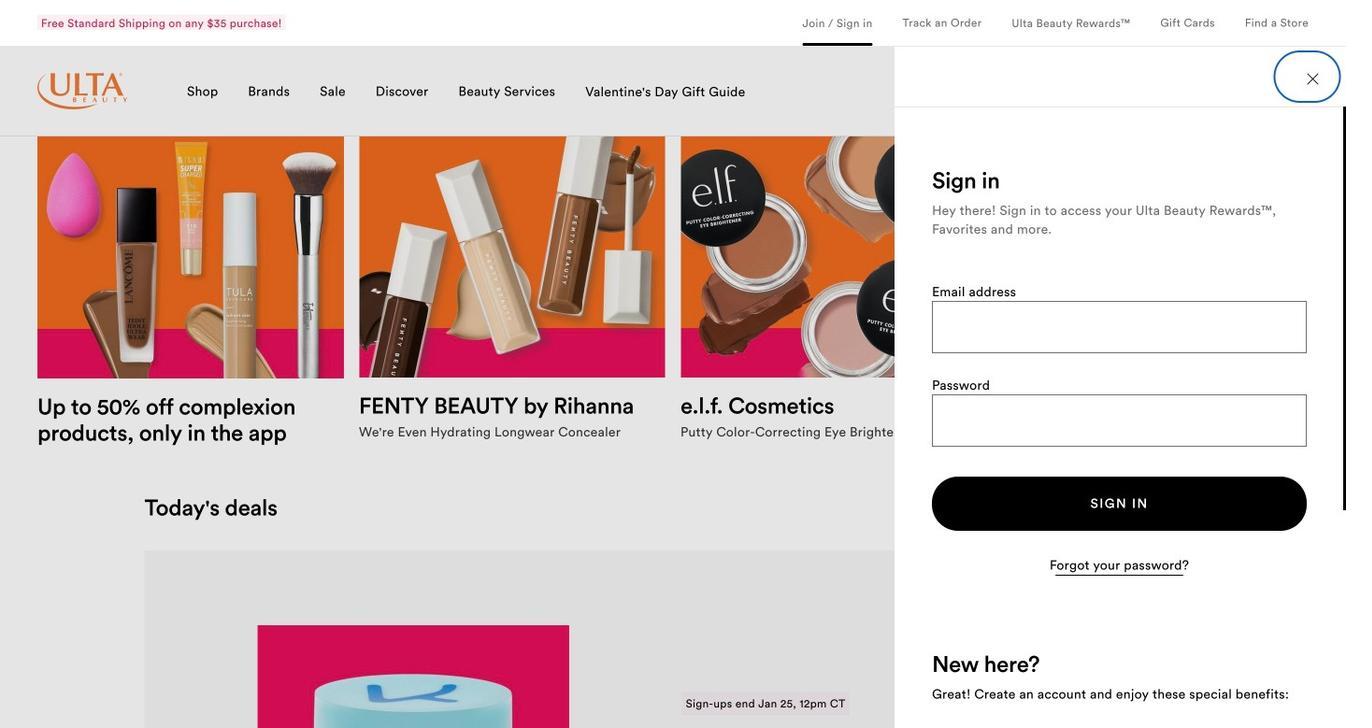 Task type: locate. For each thing, give the bounding box(es) containing it.
dash to beauty the more sign-ups, the better the deal on this supermello hyaluronic gel cream. image
[[257, 625, 569, 728]]

None password field
[[933, 395, 1306, 445]]

0 items in bag image
[[1286, 78, 1309, 101]]

previous slide image
[[1264, 93, 1279, 108]]

close image
[[1307, 73, 1318, 85]]

1 / 1 group
[[145, 550, 1202, 728]]

None text field
[[933, 302, 1306, 352]]

None search field
[[957, 71, 1219, 116]]

region
[[37, 86, 1309, 464]]



Task type: vqa. For each thing, say whether or not it's contained in the screenshot.
"Previous Slide" image
yes



Task type: describe. For each thing, give the bounding box(es) containing it.
next slide image
[[1294, 93, 1309, 108]]

$15 shape tape full coverage, ultra creamy & radiant medium coverage concealers. image
[[573, 0, 1346, 103]]

Search products and more search field
[[987, 75, 1213, 108]]



